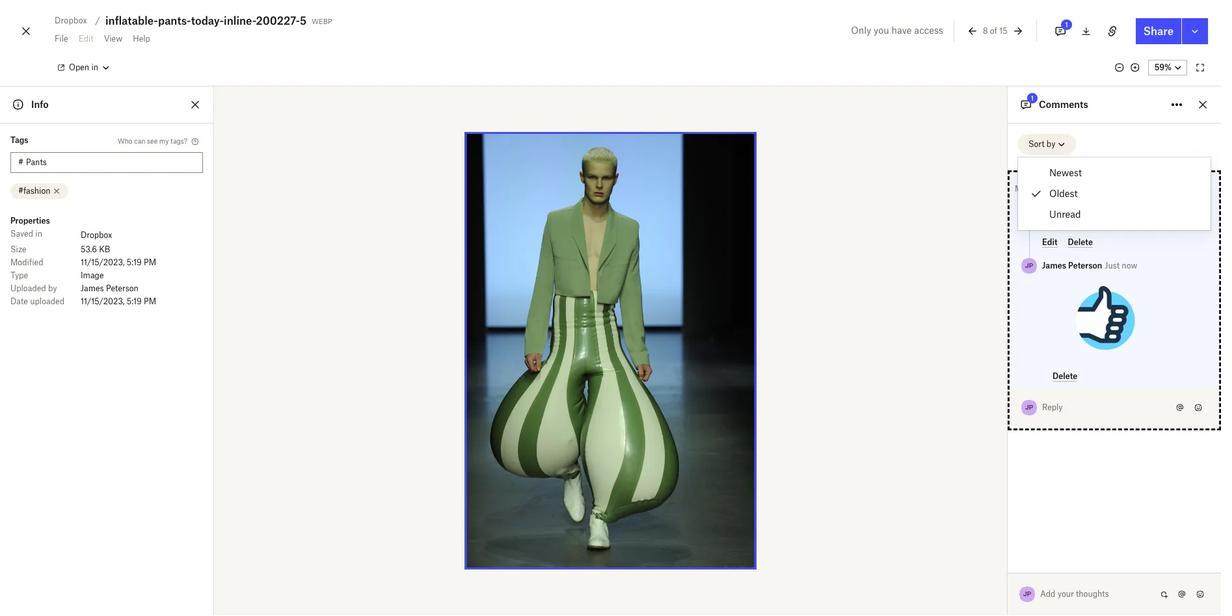 Task type: vqa. For each thing, say whether or not it's contained in the screenshot.
Review's "Review"
no



Task type: locate. For each thing, give the bounding box(es) containing it.
1 right 15
[[1065, 21, 1068, 29]]

who can see my tags? image
[[190, 137, 200, 147]]

james for james peterson
[[81, 284, 104, 293]]

copy for first the copy link button from the top
[[1142, 410, 1162, 420]]

just
[[1105, 261, 1120, 271]]

to down microsoft_pride_21_demisexual.jpg
[[1006, 342, 1012, 350]]

4 row from the top
[[10, 269, 203, 282]]

1 vertical spatial copy
[[1142, 564, 1162, 574]]

0 vertical spatial link
[[1163, 410, 1177, 420]]

modified
[[10, 258, 43, 267]]

thoughts
[[1076, 589, 1109, 599]]

row down kb
[[10, 256, 203, 269]]

by up date uploaded
[[48, 284, 57, 293]]

size
[[10, 245, 26, 254]]

peterson up pants
[[1125, 184, 1157, 194]]

in inside dropdown button
[[91, 62, 98, 72]]

table containing saved in
[[10, 228, 203, 308]]

1 vertical spatial 11/15/2023, 5:19 pm
[[81, 297, 156, 306]]

to down 'microsoft_pride_21_pansexual.jpg'
[[1006, 534, 1012, 542]]

microsoft_pride inside microsoft_pride_21_demisexual.jpg uploaded to microsoft_pride
[[1015, 342, 1063, 350]]

1 vertical spatial dropbox
[[81, 230, 112, 240]]

upload
[[967, 580, 999, 591]]

peterson down kb
[[106, 284, 138, 293]]

successfully
[[1001, 592, 1047, 602]]

6 row from the top
[[10, 295, 203, 308]]

8
[[983, 26, 988, 36]]

row down james peterson
[[10, 295, 203, 308]]

11/15/2023, down kb
[[81, 258, 125, 267]]

sort by
[[1028, 139, 1055, 149]]

uploaded down microsoft_pride_21_pride_flag.jpg
[[975, 457, 1004, 465]]

0 vertical spatial copy link
[[1142, 410, 1177, 420]]

2 microsoft_pride from the top
[[1015, 381, 1063, 388]]

11/15/2023,
[[81, 258, 125, 267], [81, 297, 125, 306]]

1 button
[[1047, 18, 1073, 44]]

0 vertical spatial 11/15/2023,
[[81, 258, 125, 267]]

0 horizontal spatial by
[[48, 284, 57, 293]]

2 to from the top
[[1006, 381, 1012, 388]]

11/15/2023, 5:19 pm down james peterson
[[81, 297, 156, 306]]

uploaded down microsoft_pride_21_demisexual.jpg
[[975, 342, 1004, 350]]

peterson
[[1125, 184, 1157, 194], [1068, 206, 1102, 216], [1068, 261, 1102, 271], [106, 284, 138, 293]]

dropbox for dropbox link
[[81, 230, 112, 240]]

inline-
[[224, 14, 256, 27]]

uploaded down 'microsoft_pride_21_pansexual.jpg'
[[975, 534, 1004, 542]]

only you have access
[[851, 25, 943, 36]]

2 horizontal spatial by
[[1088, 184, 1097, 194]]

by inside popup button
[[1047, 139, 1055, 149]]

dropbox up file
[[55, 16, 87, 25]]

0 vertical spatial microsoft_pride link
[[1015, 340, 1063, 352]]

11/15/2023, down james peterson
[[81, 297, 125, 306]]

6 to from the top
[[1006, 534, 1012, 542]]

1 vertical spatial copy link button
[[1135, 561, 1184, 577]]

to
[[1006, 342, 1012, 350], [1006, 381, 1012, 388], [1006, 419, 1012, 427], [1006, 457, 1012, 465], [1006, 496, 1012, 503], [1006, 534, 1012, 542]]

close left sidebar image
[[187, 97, 203, 113]]

marked as resolved by james peterson
[[1015, 184, 1157, 194]]

0 vertical spatial microsoft_pride
[[1015, 342, 1063, 350]]

11/15/2023, 5:19 pm
[[81, 258, 156, 267], [81, 297, 156, 306]]

microsoft_pride_21_neutrois.jpg
[[949, 404, 1071, 414]]

5 to from the top
[[1006, 496, 1012, 503]]

marked
[[1015, 184, 1043, 194]]

dropbox button
[[49, 13, 92, 29]]

add your thoughts image
[[1041, 587, 1146, 602]]

of
[[990, 26, 997, 36]]

uploaded inside microsoft_pride_21_bisexual.jpg uploaded to microsoft_pride
[[975, 381, 1004, 388]]

to for microsoft_pride_21_neutrois.jpg
[[1006, 419, 1012, 427]]

row containing date uploaded
[[10, 295, 203, 308]]

11/15/2023, for peterson
[[81, 297, 125, 306]]

uploaded inside upload successful! all items successfully uploaded
[[1049, 592, 1083, 602]]

peterson inside "james peterson test comment about the pants"
[[1068, 206, 1102, 216]]

11/15/2023, 5:19 pm for peterson
[[81, 297, 156, 306]]

microsoft_pride_21_pansexual.jpg uploaded to
[[949, 519, 1076, 542]]

uploaded down microsoft_pride_21_intersex.jpg
[[975, 496, 1004, 503]]

row containing modified
[[10, 256, 203, 269]]

59%
[[1155, 62, 1172, 72]]

pm
[[144, 258, 156, 267], [144, 297, 156, 306]]

microsoft_pride inside microsoft_pride_21_bisexual.jpg uploaded to microsoft_pride
[[1015, 381, 1063, 388]]

5:19 down james peterson
[[127, 297, 142, 306]]

uploaded down type
[[10, 284, 46, 293]]

microsoft_pride link up reply
[[1015, 379, 1063, 390]]

microsoft_pride inside microsoft_pride_21_neutrois.jpg uploaded to microsoft_pride
[[1015, 419, 1063, 427]]

59% button
[[1148, 60, 1187, 75]]

link
[[1163, 410, 1177, 420], [1163, 564, 1177, 574]]

2 microsoft_pride link from the top
[[1015, 379, 1063, 390]]

2 11/15/2023, from the top
[[81, 297, 125, 306]]

in inside row
[[35, 229, 42, 239]]

2 row from the top
[[10, 243, 203, 256]]

1 horizontal spatial by
[[1047, 139, 1055, 149]]

53.6
[[81, 245, 97, 254]]

by right resolved
[[1088, 184, 1097, 194]]

to for microsoft_pride_21_intersex.jpg
[[1006, 496, 1012, 503]]

by right sort at top right
[[1047, 139, 1055, 149]]

have
[[892, 25, 912, 36]]

open in button
[[49, 57, 116, 78]]

to down microsoft_pride_21_pride_flag.jpg
[[1006, 457, 1012, 465]]

successful!
[[1001, 580, 1051, 591]]

in right open
[[91, 62, 98, 72]]

close image
[[18, 21, 34, 42]]

james down image
[[81, 284, 104, 293]]

3 microsoft_pride from the top
[[1015, 419, 1063, 427]]

in
[[91, 62, 98, 72], [35, 229, 42, 239]]

11/15/2023, 5:19 pm down kb
[[81, 258, 156, 267]]

1 5:19 from the top
[[127, 258, 142, 267]]

view
[[104, 34, 122, 44]]

james inside row
[[81, 284, 104, 293]]

saved
[[10, 229, 33, 239]]

to inside microsoft_pride_21_pansexual.jpg uploaded to
[[1006, 534, 1012, 542]]

2 vertical spatial microsoft_pride link
[[1015, 417, 1063, 429]]

by
[[1047, 139, 1055, 149], [1088, 184, 1097, 194], [48, 284, 57, 293]]

uploaded down microsoft_pride_21_neutrois.jpg
[[975, 419, 1004, 427]]

uploaded by
[[10, 284, 57, 293]]

5:19
[[127, 258, 142, 267], [127, 297, 142, 306]]

to down microsoft_pride_21_neutrois.jpg
[[1006, 419, 1012, 427]]

dropbox
[[55, 16, 87, 25], [81, 230, 112, 240]]

1 horizontal spatial in
[[91, 62, 98, 72]]

by for sort by
[[1047, 139, 1055, 149]]

0 vertical spatial 11/15/2023, 5:19 pm
[[81, 258, 156, 267]]

to inside microsoft_pride_21_neutrois.jpg uploaded to microsoft_pride
[[1006, 419, 1012, 427]]

peterson up comment
[[1068, 206, 1102, 216]]

2 5:19 from the top
[[127, 297, 142, 306]]

to down microsoft_pride_21_intersex.jpg
[[1006, 496, 1012, 503]]

in down properties
[[35, 229, 42, 239]]

#
[[18, 157, 23, 167]]

#fashion
[[18, 186, 50, 196]]

microsoft_pride
[[1015, 342, 1063, 350], [1015, 381, 1063, 388], [1015, 419, 1063, 427]]

the
[[1121, 221, 1133, 230]]

1 copy link from the top
[[1142, 410, 1177, 420]]

1 row from the top
[[10, 228, 203, 243]]

reply image
[[1043, 401, 1162, 415]]

1 vertical spatial copy link
[[1142, 564, 1177, 574]]

copy
[[1142, 410, 1162, 420], [1142, 564, 1162, 574]]

link for first the copy link button from the top
[[1163, 410, 1177, 420]]

1 11/15/2023, from the top
[[81, 258, 125, 267]]

microsoft_pride_21_pride_flag.jpg uploaded to
[[949, 442, 1077, 465]]

1 microsoft_pride from the top
[[1015, 342, 1063, 350]]

0 horizontal spatial 1
[[1031, 94, 1034, 102]]

row up james peterson
[[10, 269, 203, 282]]

1 vertical spatial microsoft_pride
[[1015, 381, 1063, 388]]

sort by button
[[1018, 134, 1076, 155]]

5
[[300, 14, 307, 27]]

microsoft_pride down reply
[[1015, 419, 1063, 427]]

microsoft_pride link for microsoft_pride_21_bisexual.jpg
[[1015, 379, 1063, 390]]

0 vertical spatial pm
[[144, 258, 156, 267]]

james up test
[[1042, 206, 1066, 216]]

1 11/15/2023, 5:19 pm from the top
[[81, 258, 156, 267]]

Add a tag text field
[[26, 155, 195, 170]]

uploaded inside the microsoft_pride_21_pride_flag.jpg uploaded to
[[975, 457, 1004, 465]]

copy link button
[[1135, 408, 1184, 423], [1135, 561, 1184, 577]]

uploaded inside microsoft_pride_21_neutrois.jpg uploaded to microsoft_pride
[[975, 419, 1004, 427]]

1 vertical spatial uploaded
[[1049, 592, 1083, 602]]

0 vertical spatial in
[[91, 62, 98, 72]]

2 vertical spatial microsoft_pride
[[1015, 419, 1063, 427]]

to inside microsoft_pride_21_demisexual.jpg uploaded to microsoft_pride
[[1006, 342, 1012, 350]]

to down microsoft_pride_21_bisexual.jpg
[[1006, 381, 1012, 388]]

0 vertical spatial 1
[[1065, 21, 1068, 29]]

2 copy from the top
[[1142, 564, 1162, 574]]

1 copy link button from the top
[[1135, 408, 1184, 423]]

1 horizontal spatial 1
[[1065, 21, 1068, 29]]

/
[[95, 15, 100, 26]]

1 link from the top
[[1163, 410, 1177, 420]]

row up kb
[[10, 228, 203, 243]]

200227-
[[256, 14, 300, 27]]

row
[[10, 228, 203, 243], [10, 243, 203, 256], [10, 256, 203, 269], [10, 269, 203, 282], [10, 282, 203, 295], [10, 295, 203, 308]]

row down image
[[10, 282, 203, 295]]

4 to from the top
[[1006, 457, 1012, 465]]

2 11/15/2023, 5:19 pm from the top
[[81, 297, 156, 306]]

uploaded
[[30, 297, 64, 306], [1049, 592, 1083, 602]]

uploaded inside microsoft_pride_21_pansexual.jpg uploaded to
[[975, 534, 1004, 542]]

uploaded for microsoft_pride_21_demisexual.jpg
[[975, 342, 1004, 350]]

peterson left "just"
[[1068, 261, 1102, 271]]

0 horizontal spatial in
[[35, 229, 42, 239]]

2 copy link button from the top
[[1135, 561, 1184, 577]]

uploaded inside microsoft_pride_21_intersex.jpg uploaded to
[[975, 496, 1004, 503]]

upload successful! alert
[[917, 284, 1205, 615]]

microsoft_pride down microsoft_pride_21_demisexual.jpg
[[1015, 342, 1063, 350]]

dropbox inside dropdown button
[[55, 16, 87, 25]]

1
[[1065, 21, 1068, 29], [1031, 94, 1034, 102]]

saved in
[[10, 229, 42, 239]]

0 vertical spatial copy link button
[[1135, 408, 1184, 423]]

0 vertical spatial dropbox
[[55, 16, 87, 25]]

1 left comments
[[1031, 94, 1034, 102]]

microsoft_pride_21_neutrois.jpg uploaded to microsoft_pride
[[949, 404, 1071, 427]]

row down dropbox link
[[10, 243, 203, 256]]

3 microsoft_pride link from the top
[[1015, 417, 1063, 429]]

0 vertical spatial 5:19
[[127, 258, 142, 267]]

kb
[[99, 245, 110, 254]]

uploaded inside microsoft_pride_21_demisexual.jpg uploaded to microsoft_pride
[[975, 342, 1004, 350]]

microsoft_pride up reply
[[1015, 381, 1063, 388]]

table
[[10, 228, 203, 308]]

my
[[159, 137, 169, 145]]

to inside the microsoft_pride_21_pride_flag.jpg uploaded to
[[1006, 457, 1012, 465]]

1 pm from the top
[[144, 258, 156, 267]]

microsoft_pride link down microsoft_pride_21_demisexual.jpg
[[1015, 340, 1063, 352]]

pm for peterson
[[144, 297, 156, 306]]

all
[[967, 592, 977, 602]]

1 vertical spatial in
[[35, 229, 42, 239]]

3 to from the top
[[1006, 419, 1012, 427]]

1 copy from the top
[[1142, 410, 1162, 420]]

0 vertical spatial by
[[1047, 139, 1055, 149]]

1 vertical spatial 11/15/2023,
[[81, 297, 125, 306]]

2 vertical spatial by
[[48, 284, 57, 293]]

dropbox for the dropbox dropdown button
[[55, 16, 87, 25]]

copy link
[[1142, 410, 1177, 420], [1142, 564, 1177, 574]]

to inside microsoft_pride_21_bisexual.jpg uploaded to microsoft_pride
[[1006, 381, 1012, 388]]

dropbox up 53.6 kb
[[81, 230, 112, 240]]

uploaded down microsoft_pride_21_bisexual.jpg
[[975, 381, 1004, 388]]

1 vertical spatial link
[[1163, 564, 1177, 574]]

1 microsoft_pride link from the top
[[1015, 340, 1063, 352]]

newest
[[1049, 167, 1082, 178]]

to inside microsoft_pride_21_intersex.jpg uploaded to
[[1006, 496, 1012, 503]]

5 row from the top
[[10, 282, 203, 295]]

3 row from the top
[[10, 256, 203, 269]]

1 horizontal spatial uploaded
[[1049, 592, 1083, 602]]

1 vertical spatial microsoft_pride link
[[1015, 379, 1063, 390]]

james
[[1099, 184, 1123, 194], [1042, 206, 1066, 216], [1042, 261, 1066, 271], [81, 284, 104, 293]]

53.6 kb
[[81, 245, 110, 254]]

in for open in
[[91, 62, 98, 72]]

2 pm from the top
[[144, 297, 156, 306]]

1 to from the top
[[1006, 342, 1012, 350]]

james down test
[[1042, 261, 1066, 271]]

11/15/2023, 5:19 pm for kb
[[81, 258, 156, 267]]

1 vertical spatial 5:19
[[127, 297, 142, 306]]

2 link from the top
[[1163, 564, 1177, 574]]

0 vertical spatial copy
[[1142, 410, 1162, 420]]

microsoft_pride link down reply
[[1015, 417, 1063, 429]]

0 horizontal spatial uploaded
[[30, 297, 64, 306]]

microsoft_pride for microsoft_pride_21_demisexual.jpg
[[1015, 342, 1063, 350]]

5:19 up james peterson
[[127, 258, 142, 267]]

james inside "james peterson test comment about the pants"
[[1042, 206, 1066, 216]]

1 vertical spatial pm
[[144, 297, 156, 306]]



Task type: describe. For each thing, give the bounding box(es) containing it.
open in
[[69, 62, 98, 72]]

you
[[874, 25, 889, 36]]

15
[[999, 26, 1007, 36]]

microsoft_pride link for microsoft_pride_21_neutrois.jpg
[[1015, 417, 1063, 429]]

Add your thoughts text field
[[1041, 584, 1156, 605]]

properties
[[10, 216, 50, 226]]

comments
[[1039, 99, 1088, 110]]

1 inside dropdown button
[[1065, 21, 1068, 29]]

peterson for james peterson just now
[[1068, 261, 1102, 271]]

help button
[[128, 29, 155, 49]]

share
[[1143, 25, 1174, 38]]

reply
[[1042, 403, 1063, 412]]

share button
[[1136, 18, 1181, 44]]

5:19 for 53.6 kb
[[127, 258, 142, 267]]

to for microsoft_pride_21_pride_flag.jpg
[[1006, 457, 1012, 465]]

by for uploaded by
[[48, 284, 57, 293]]

james for james peterson just now
[[1042, 261, 1066, 271]]

uploaded for microsoft_pride_21_pansexual.jpg
[[975, 534, 1004, 542]]

row containing uploaded by
[[10, 282, 203, 295]]

dropbox link
[[81, 229, 112, 242]]

items
[[979, 592, 999, 602]]

to for microsoft_pride_21_pansexual.jpg
[[1006, 534, 1012, 542]]

#fashion button
[[10, 183, 69, 199]]

microsoft_pride_21_lesbian.jpg
[[949, 557, 1068, 567]]

5:19 for james peterson
[[127, 297, 142, 306]]

to for microsoft_pride_21_bisexual.jpg
[[1006, 381, 1012, 388]]

row containing size
[[10, 243, 203, 256]]

microsoft_pride_21_pride_flag.jpg
[[949, 442, 1077, 452]]

microsoft_pride_21_intersex.jpg uploaded to
[[949, 481, 1069, 503]]

see
[[147, 137, 158, 145]]

1 vertical spatial 1
[[1031, 94, 1034, 102]]

can
[[134, 137, 145, 145]]

who can see my tags?
[[118, 137, 187, 145]]

uploaded for microsoft_pride_21_bisexual.jpg
[[975, 381, 1004, 388]]

to for microsoft_pride_21_demisexual.jpg
[[1006, 342, 1012, 350]]

file
[[55, 34, 68, 44]]

microsoft_pride_21_pansexual.jpg
[[949, 519, 1076, 529]]

row containing saved in
[[10, 228, 203, 243]]

row containing type
[[10, 269, 203, 282]]

tags?
[[171, 137, 187, 145]]

oldest checkbox item
[[1018, 183, 1211, 204]]

date
[[10, 297, 28, 306]]

uploaded for microsoft_pride_21_intersex.jpg
[[975, 496, 1004, 503]]

peterson for james peterson
[[106, 284, 138, 293]]

about
[[1098, 221, 1119, 230]]

microsoft_pride for microsoft_pride_21_neutrois.jpg
[[1015, 419, 1063, 427]]

today-
[[191, 14, 224, 27]]

Reply text field
[[1043, 397, 1172, 418]]

pants
[[1135, 221, 1156, 230]]

add your thoughts
[[1040, 589, 1109, 599]]

pm for kb
[[144, 258, 156, 267]]

access
[[914, 25, 943, 36]]

oldest
[[1049, 188, 1078, 199]]

comment
[[1060, 221, 1096, 230]]

uploaded for microsoft_pride_21_neutrois.jpg
[[975, 419, 1004, 427]]

image
[[81, 271, 104, 280]]

view button
[[99, 29, 128, 49]]

webp
[[312, 15, 332, 26]]

james peterson just now
[[1042, 261, 1137, 271]]

close right sidebar image
[[1195, 97, 1211, 113]]

james up "james peterson test comment about the pants"
[[1099, 184, 1123, 194]]

link for first the copy link button from the bottom of the upload successful! alert
[[1163, 564, 1177, 574]]

unread
[[1049, 209, 1081, 220]]

microsoft_pride_21_demisexual.jpg
[[949, 327, 1082, 337]]

help
[[133, 34, 150, 44]]

2 copy link from the top
[[1142, 564, 1177, 574]]

uploaded for microsoft_pride_21_pride_flag.jpg
[[975, 457, 1004, 465]]

copy for first the copy link button from the bottom of the upload successful! alert
[[1142, 564, 1162, 574]]

only
[[851, 25, 871, 36]]

as
[[1045, 184, 1053, 194]]

tags
[[10, 135, 28, 145]]

info
[[31, 99, 49, 110]]

sort
[[1028, 139, 1044, 149]]

james for james peterson test comment about the pants
[[1042, 206, 1066, 216]]

james peterson test comment about the pants
[[1042, 206, 1156, 230]]

microsoft_pride_21_bisexual.jpg uploaded to microsoft_pride
[[949, 366, 1070, 388]]

date uploaded
[[10, 297, 64, 306]]

resolved
[[1055, 184, 1086, 194]]

inflatable-
[[105, 14, 158, 27]]

/ inflatable-pants-today-inline-200227-5 webp
[[95, 14, 332, 27]]

1 vertical spatial by
[[1088, 184, 1097, 194]]

microsoft_pride_21_demisexual.jpg uploaded to microsoft_pride
[[949, 327, 1082, 350]]

file button
[[49, 29, 73, 49]]

james peterson
[[81, 284, 138, 293]]

test
[[1043, 221, 1058, 230]]

in for saved in
[[35, 229, 42, 239]]

sticker: thumbs up image
[[1069, 282, 1142, 355]]

open
[[69, 62, 89, 72]]

microsoft_pride link for microsoft_pride_21_demisexual.jpg
[[1015, 340, 1063, 352]]

who
[[118, 137, 132, 145]]

0 vertical spatial uploaded
[[30, 297, 64, 306]]

peterson for james peterson test comment about the pants
[[1068, 206, 1102, 216]]

add
[[1040, 589, 1055, 599]]

microsoft_pride for microsoft_pride_21_bisexual.jpg
[[1015, 381, 1063, 388]]

type
[[10, 271, 28, 280]]

now
[[1122, 261, 1137, 271]]

your
[[1058, 589, 1074, 599]]

pants-
[[158, 14, 191, 27]]

microsoft_pride_21_intersex.jpg
[[949, 481, 1069, 490]]

microsoft_pride_21_bisexual.jpg
[[949, 366, 1070, 375]]

11/15/2023, for kb
[[81, 258, 125, 267]]

upload successful! all items successfully uploaded
[[967, 580, 1083, 602]]

8 of 15
[[983, 26, 1007, 36]]



